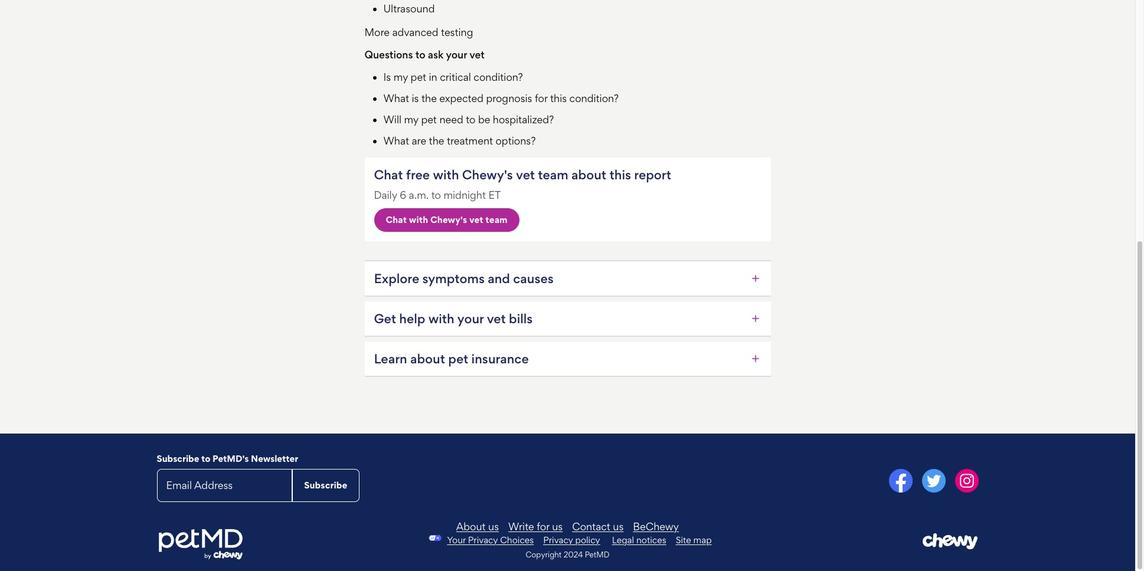 Task type: locate. For each thing, give the bounding box(es) containing it.
0 horizontal spatial about
[[410, 351, 445, 367]]

for up hospitalized?
[[535, 92, 548, 104]]

0 vertical spatial this
[[550, 92, 567, 104]]

vet inside button
[[470, 214, 484, 226]]

1 vertical spatial subscribe
[[304, 480, 348, 491]]

bills
[[509, 311, 533, 327]]

0 horizontal spatial us
[[489, 521, 499, 533]]

1 vertical spatial about
[[410, 351, 445, 367]]

0 horizontal spatial this
[[550, 92, 567, 104]]

critical
[[440, 71, 471, 83]]

1 vertical spatial your
[[458, 311, 484, 327]]

what is the expected prognosis for this condition?
[[384, 92, 619, 104]]

the right 'is'
[[422, 92, 437, 104]]

1 horizontal spatial team
[[538, 167, 569, 182]]

0 vertical spatial the
[[422, 92, 437, 104]]

will
[[384, 113, 402, 126]]

0 vertical spatial what
[[384, 92, 409, 104]]

about us link
[[456, 521, 499, 533]]

your down explore symptoms and causes
[[458, 311, 484, 327]]

bechewy link
[[633, 521, 679, 533]]

chat up daily in the top of the page
[[374, 167, 403, 182]]

policy
[[576, 535, 600, 546]]

us up 'your privacy choices'
[[489, 521, 499, 533]]

learn about pet insurance image
[[750, 353, 762, 365]]

instagram image
[[955, 470, 979, 493]]

1 horizontal spatial this
[[610, 167, 631, 182]]

need
[[440, 113, 463, 126]]

notices
[[637, 535, 667, 546]]

chat for chat with chewy's vet team
[[386, 214, 407, 226]]

us
[[489, 521, 499, 533], [552, 521, 563, 533], [613, 521, 624, 533]]

vet
[[470, 48, 485, 61], [516, 167, 535, 182], [470, 214, 484, 226], [487, 311, 506, 327]]

1 vertical spatial chewy's
[[431, 214, 467, 226]]

0 vertical spatial subscribe
[[157, 454, 199, 465]]

choices
[[500, 535, 534, 546]]

0 vertical spatial about
[[572, 167, 607, 182]]

what for what are the treatment options?
[[384, 135, 409, 147]]

privacy policy link
[[544, 535, 600, 546]]

1 vertical spatial the
[[429, 135, 444, 147]]

0 vertical spatial your
[[446, 48, 467, 61]]

this
[[550, 92, 567, 104], [610, 167, 631, 182]]

to right the a.m. at left top
[[432, 189, 441, 201]]

treatment
[[447, 135, 493, 147]]

pet for need
[[421, 113, 437, 126]]

the for expected
[[422, 92, 437, 104]]

condition?
[[474, 71, 523, 83], [570, 92, 619, 104]]

2 what from the top
[[384, 135, 409, 147]]

2 horizontal spatial us
[[613, 521, 624, 533]]

get help with your vet bills
[[374, 311, 533, 327]]

what left 'is'
[[384, 92, 409, 104]]

facebook image
[[889, 470, 913, 493]]

1 horizontal spatial privacy
[[544, 535, 573, 546]]

the right are
[[429, 135, 444, 147]]

us up legal on the right bottom of the page
[[613, 521, 624, 533]]

write for us
[[509, 521, 563, 533]]

privacy down about us
[[468, 535, 498, 546]]

chewy's inside button
[[431, 214, 467, 226]]

my
[[394, 71, 408, 83], [404, 113, 419, 126]]

daily 6 a.m. to midnight et
[[374, 189, 501, 201]]

0 vertical spatial condition?
[[474, 71, 523, 83]]

us for about us
[[489, 521, 499, 533]]

vet down options?
[[516, 167, 535, 182]]

1 what from the top
[[384, 92, 409, 104]]

3 us from the left
[[613, 521, 624, 533]]

chat inside button
[[386, 214, 407, 226]]

chat with chewy's vet team
[[386, 214, 508, 226]]

pet
[[411, 71, 426, 83], [421, 113, 437, 126], [449, 351, 469, 367]]

us for contact us
[[613, 521, 624, 533]]

with down the a.m. at left top
[[409, 214, 428, 226]]

1 vertical spatial team
[[486, 214, 508, 226]]

2 vertical spatial pet
[[449, 351, 469, 367]]

your privacy choices
[[447, 535, 534, 546]]

your
[[446, 48, 467, 61], [458, 311, 484, 327]]

what down will
[[384, 135, 409, 147]]

my right is
[[394, 71, 408, 83]]

0 vertical spatial team
[[538, 167, 569, 182]]

2 us from the left
[[552, 521, 563, 533]]

newsletter
[[251, 454, 298, 465]]

0 vertical spatial pet
[[411, 71, 426, 83]]

1 vertical spatial with
[[409, 214, 428, 226]]

1 vertical spatial chat
[[386, 214, 407, 226]]

1 horizontal spatial condition?
[[570, 92, 619, 104]]

legal notices
[[612, 535, 667, 546]]

chat down 6
[[386, 214, 407, 226]]

team
[[538, 167, 569, 182], [486, 214, 508, 226]]

about us
[[456, 521, 499, 533]]

pet down get help with your vet bills on the left bottom of page
[[449, 351, 469, 367]]

team inside button
[[486, 214, 508, 226]]

my for is
[[394, 71, 408, 83]]

chewy's
[[462, 167, 513, 182], [431, 214, 467, 226]]

this up hospitalized?
[[550, 92, 567, 104]]

privacy
[[468, 535, 498, 546], [544, 535, 573, 546]]

pet left in
[[411, 71, 426, 83]]

subscribe inside button
[[304, 480, 348, 491]]

legal
[[612, 535, 634, 546]]

is my pet in critical condition?
[[384, 71, 523, 83]]

2024
[[564, 551, 583, 560]]

my right will
[[404, 113, 419, 126]]

2 vertical spatial with
[[429, 311, 455, 327]]

what are the treatment options?
[[384, 135, 536, 147]]

1 vertical spatial what
[[384, 135, 409, 147]]

chat free with chewy's vet team about this report
[[374, 167, 672, 182]]

1 vertical spatial pet
[[421, 113, 437, 126]]

chat for chat free with chewy's vet team about this report
[[374, 167, 403, 182]]

your right ask
[[446, 48, 467, 61]]

pet left the need
[[421, 113, 437, 126]]

contact us link
[[573, 521, 624, 533]]

this left report
[[610, 167, 631, 182]]

0 vertical spatial with
[[433, 167, 459, 182]]

vet left bills
[[487, 311, 506, 327]]

chewy's down the daily 6 a.m. to midnight et
[[431, 214, 467, 226]]

0 vertical spatial chat
[[374, 167, 403, 182]]

vet down the midnight
[[470, 214, 484, 226]]

explore
[[374, 271, 420, 286]]

what
[[384, 92, 409, 104], [384, 135, 409, 147]]

options?
[[496, 135, 536, 147]]

advanced
[[392, 26, 439, 38]]

subscribe
[[157, 454, 199, 465], [304, 480, 348, 491]]

contact us
[[573, 521, 624, 533]]

about
[[456, 521, 486, 533]]

1 horizontal spatial us
[[552, 521, 563, 533]]

to
[[416, 48, 426, 61], [466, 113, 476, 126], [432, 189, 441, 201], [201, 454, 211, 465]]

None email field
[[157, 470, 293, 503]]

1 vertical spatial my
[[404, 113, 419, 126]]

vet down testing
[[470, 48, 485, 61]]

0 vertical spatial my
[[394, 71, 408, 83]]

1 us from the left
[[489, 521, 499, 533]]

your privacy choices link
[[447, 535, 534, 546]]

with right help
[[429, 311, 455, 327]]

is
[[384, 71, 391, 83]]

chewy's up et
[[462, 167, 513, 182]]

privacy down about petmd element
[[544, 535, 573, 546]]

about
[[572, 167, 607, 182], [410, 351, 445, 367]]

chat
[[374, 167, 403, 182], [386, 214, 407, 226]]

0 horizontal spatial team
[[486, 214, 508, 226]]

copyright
[[526, 551, 562, 560]]

with for help
[[429, 311, 455, 327]]

with
[[433, 167, 459, 182], [409, 214, 428, 226], [429, 311, 455, 327]]

1 vertical spatial for
[[537, 521, 550, 533]]

for right write
[[537, 521, 550, 533]]

twitter image
[[922, 470, 946, 493]]

about petmd element
[[295, 521, 840, 533]]

1 vertical spatial condition?
[[570, 92, 619, 104]]

0 horizontal spatial subscribe
[[157, 454, 199, 465]]

pet for in
[[411, 71, 426, 83]]

the
[[422, 92, 437, 104], [429, 135, 444, 147]]

1 horizontal spatial subscribe
[[304, 480, 348, 491]]

with up the daily 6 a.m. to midnight et
[[433, 167, 459, 182]]

legal element
[[612, 535, 712, 546]]

ask
[[428, 48, 444, 61]]

subscribe for subscribe to petmd's newsletter
[[157, 454, 199, 465]]

for
[[535, 92, 548, 104], [537, 521, 550, 533]]

map
[[694, 535, 712, 546]]

0 horizontal spatial privacy
[[468, 535, 498, 546]]

us up privacy policy
[[552, 521, 563, 533]]

write for us link
[[509, 521, 563, 533]]

write
[[509, 521, 534, 533]]

to left be
[[466, 113, 476, 126]]

contact
[[573, 521, 611, 533]]



Task type: vqa. For each thing, say whether or not it's contained in the screenshot.
Pinterest icon on the bottom of the page
no



Task type: describe. For each thing, give the bounding box(es) containing it.
privacy element
[[424, 535, 600, 546]]

pet for insurance
[[449, 351, 469, 367]]

will my pet need to be hospitalized?
[[384, 113, 554, 126]]

vet for to
[[470, 48, 485, 61]]

0 vertical spatial for
[[535, 92, 548, 104]]

your
[[447, 535, 466, 546]]

symptoms
[[423, 271, 485, 286]]

2 privacy from the left
[[544, 535, 573, 546]]

what for what is the expected prognosis for this condition?
[[384, 92, 409, 104]]

social element
[[573, 470, 979, 496]]

free
[[406, 167, 430, 182]]

vet for help
[[487, 311, 506, 327]]

expected
[[440, 92, 484, 104]]

bechewy
[[633, 521, 679, 533]]

explore symptoms and causes image
[[750, 273, 762, 285]]

0 horizontal spatial condition?
[[474, 71, 523, 83]]

1 horizontal spatial about
[[572, 167, 607, 182]]

petmd
[[585, 551, 610, 560]]

daily
[[374, 189, 397, 201]]

be
[[478, 113, 490, 126]]

causes
[[513, 271, 554, 286]]

privacy policy
[[544, 535, 600, 546]]

learn
[[374, 351, 407, 367]]

0 vertical spatial chewy's
[[462, 167, 513, 182]]

is
[[412, 92, 419, 104]]

site
[[676, 535, 691, 546]]

ultrasound
[[384, 2, 435, 15]]

petmd home image
[[157, 529, 244, 562]]

to left ask
[[416, 48, 426, 61]]

the for treatment
[[429, 135, 444, 147]]

get help with your vet bills image
[[750, 313, 762, 325]]

et
[[489, 189, 501, 201]]

1 vertical spatial this
[[610, 167, 631, 182]]

help
[[399, 311, 426, 327]]

chat with chewy's vet team button
[[374, 208, 520, 232]]

your for with
[[458, 311, 484, 327]]

learn about pet insurance
[[374, 351, 529, 367]]

questions to ask your vet
[[365, 48, 485, 61]]

questions
[[365, 48, 413, 61]]

prognosis
[[486, 92, 532, 104]]

explore symptoms and causes
[[374, 271, 554, 286]]

midnight
[[444, 189, 486, 201]]

are
[[412, 135, 427, 147]]

report
[[635, 167, 672, 182]]

subscribe to petmd's newsletter
[[157, 454, 298, 465]]

more advanced testing
[[365, 26, 473, 38]]

subscribe button
[[293, 470, 359, 503]]

my privacy choices image
[[424, 536, 447, 542]]

6
[[400, 189, 406, 201]]

vet for free
[[516, 167, 535, 182]]

petmd's
[[213, 454, 249, 465]]

legal notices link
[[612, 535, 667, 546]]

with for free
[[433, 167, 459, 182]]

with inside "chat with chewy's vet team" button
[[409, 214, 428, 226]]

my for will
[[404, 113, 419, 126]]

site map
[[676, 535, 712, 546]]

1 privacy from the left
[[468, 535, 498, 546]]

a.m.
[[409, 189, 429, 201]]

get
[[374, 311, 396, 327]]

insurance
[[472, 351, 529, 367]]

testing
[[441, 26, 473, 38]]

chewy logo image
[[923, 534, 979, 551]]

and
[[488, 271, 510, 286]]

hospitalized?
[[493, 113, 554, 126]]

copyright 2024 petmd
[[526, 551, 610, 560]]

subscribe for subscribe
[[304, 480, 348, 491]]

your for ask
[[446, 48, 467, 61]]

more
[[365, 26, 390, 38]]

site map link
[[676, 535, 712, 546]]

in
[[429, 71, 437, 83]]

to left petmd's in the bottom of the page
[[201, 454, 211, 465]]



